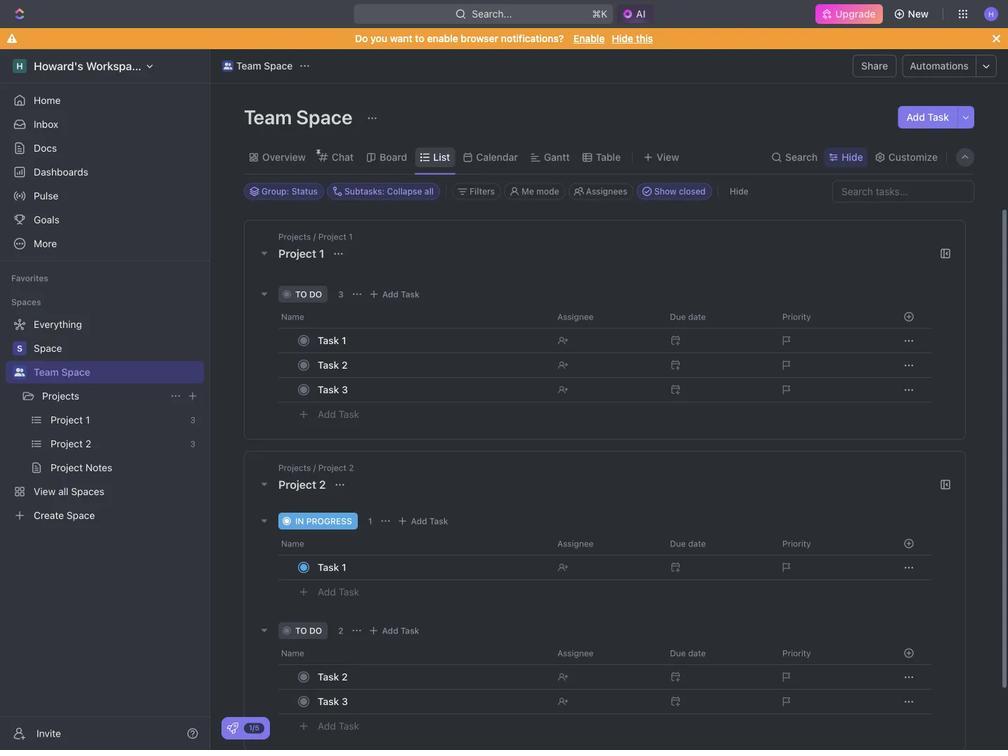 Task type: vqa. For each thing, say whether or not it's contained in the screenshot.
Jeremy Miller's Workspace
no



Task type: describe. For each thing, give the bounding box(es) containing it.
1 inside ‎task 1 link
[[342, 335, 346, 346]]

inbox
[[34, 118, 58, 130]]

home link
[[6, 89, 204, 112]]

name button for 3
[[278, 305, 549, 328]]

add down task 2
[[318, 721, 336, 732]]

name for 1
[[281, 539, 304, 549]]

filters button
[[452, 183, 501, 200]]

priority button for 2
[[774, 642, 887, 665]]

more button
[[6, 233, 204, 255]]

enable
[[427, 33, 458, 44]]

add up task 2 link
[[382, 626, 398, 636]]

add task down ‎task 2
[[318, 409, 359, 420]]

1/5
[[249, 725, 259, 733]]

projects / project 2
[[278, 463, 354, 473]]

invite
[[37, 728, 61, 740]]

in
[[295, 516, 304, 526]]

share
[[861, 60, 888, 72]]

view button
[[638, 141, 684, 174]]

add down task 1
[[318, 587, 336, 598]]

subtasks:
[[345, 187, 385, 197]]

do
[[355, 33, 368, 44]]

me mode button
[[504, 183, 566, 200]]

task 1 link
[[314, 558, 546, 578]]

add down ‎task 2
[[318, 409, 336, 420]]

user group image inside tree
[[14, 368, 25, 377]]

priority for 3
[[783, 312, 811, 322]]

‎task 1
[[318, 335, 346, 346]]

do for 2
[[309, 626, 322, 636]]

task 1
[[318, 562, 346, 573]]

board
[[380, 152, 407, 163]]

name for 3
[[281, 312, 304, 322]]

to do for 2
[[295, 626, 322, 636]]

you
[[371, 33, 387, 44]]

onboarding checklist button image
[[227, 723, 238, 735]]

overview
[[262, 152, 306, 163]]

create space
[[34, 510, 95, 522]]

search...
[[472, 8, 512, 20]]

0 vertical spatial team
[[236, 60, 261, 72]]

name button for 2
[[278, 642, 549, 665]]

project notes link
[[51, 457, 201, 480]]

dashboards link
[[6, 161, 204, 184]]

home
[[34, 95, 61, 106]]

1 horizontal spatial all
[[425, 187, 434, 197]]

goals link
[[6, 209, 204, 231]]

table link
[[593, 148, 621, 167]]

list link
[[431, 148, 450, 167]]

in progress
[[295, 516, 352, 526]]

search
[[785, 152, 818, 163]]

project inside project 1 link
[[51, 414, 83, 426]]

0 vertical spatial team space
[[236, 60, 293, 72]]

to for 3
[[295, 289, 307, 299]]

hide inside dropdown button
[[842, 152, 863, 163]]

project down subtasks:
[[318, 232, 346, 242]]

Search tasks... text field
[[833, 181, 974, 202]]

search button
[[767, 148, 822, 167]]

project down projects / project 1
[[278, 247, 316, 260]]

view button
[[638, 148, 684, 167]]

space inside space link
[[34, 343, 62, 354]]

assignee button for 2
[[549, 642, 662, 665]]

view for view all spaces
[[34, 486, 56, 498]]

customize button
[[870, 148, 942, 167]]

tree inside sidebar navigation
[[6, 314, 204, 527]]

1 down projects / project 1
[[319, 247, 325, 260]]

1 horizontal spatial team space link
[[219, 58, 296, 75]]

priority button for 1
[[774, 533, 887, 555]]

add task button up ‎task 1 link
[[365, 286, 425, 303]]

2 task 3 link from the top
[[314, 692, 546, 712]]

list
[[433, 152, 450, 163]]

gantt
[[544, 152, 570, 163]]

share button
[[853, 55, 897, 77]]

projects link
[[42, 385, 165, 408]]

hide inside button
[[730, 187, 749, 197]]

show closed
[[654, 187, 706, 197]]

project 1 inside tree
[[51, 414, 90, 426]]

add task button down ‎task 2
[[311, 406, 365, 423]]

s
[[17, 344, 23, 354]]

⌘k
[[592, 8, 608, 20]]

workspace
[[86, 59, 144, 73]]

hide button
[[825, 148, 868, 167]]

enable
[[574, 33, 605, 44]]

view for view
[[657, 152, 679, 163]]

assignee button for 1
[[549, 533, 662, 555]]

add up task 1 link
[[411, 516, 427, 526]]

docs
[[34, 142, 57, 154]]

want
[[390, 33, 413, 44]]

mode
[[536, 187, 559, 197]]

upgrade link
[[816, 4, 883, 24]]

assignee for 2
[[558, 649, 594, 658]]

view all spaces
[[34, 486, 104, 498]]

add up ‎task 1 link
[[382, 289, 399, 299]]

status
[[292, 187, 318, 197]]

name for 2
[[281, 649, 304, 658]]

ai
[[636, 8, 646, 20]]

show closed button
[[637, 183, 712, 200]]

filters
[[470, 187, 495, 197]]

howard's workspace
[[34, 59, 144, 73]]

1 vertical spatial team
[[244, 105, 292, 128]]

more
[[34, 238, 57, 250]]

upgrade
[[836, 8, 876, 20]]

sidebar navigation
[[0, 49, 213, 751]]

project inside project 2 link
[[51, 438, 83, 450]]

priority button for 3
[[774, 305, 887, 328]]

date for 2
[[688, 649, 706, 658]]

‎task for ‎task 2
[[318, 359, 339, 371]]

ai button
[[617, 4, 654, 24]]

‎task 2 link
[[314, 355, 546, 375]]

priority for 1
[[783, 539, 811, 549]]

gantt link
[[541, 148, 570, 167]]

assignee for 1
[[558, 539, 594, 549]]

name button for 1
[[278, 533, 549, 555]]

add task up customize
[[907, 111, 949, 123]]

customize
[[889, 152, 938, 163]]

group:
[[262, 187, 289, 197]]

project down projects / project 2
[[278, 478, 316, 491]]

due date button for 1
[[662, 533, 774, 555]]

progress
[[306, 516, 352, 526]]

1 inside project 1 link
[[85, 414, 90, 426]]

view all spaces link
[[6, 481, 201, 503]]

all inside sidebar navigation
[[58, 486, 68, 498]]

1 down subtasks:
[[349, 232, 353, 242]]

browser
[[461, 33, 499, 44]]

group: status
[[262, 187, 318, 197]]



Task type: locate. For each thing, give the bounding box(es) containing it.
onboarding checklist button element
[[227, 723, 238, 735]]

automations button
[[903, 56, 976, 77]]

1 due date button from the top
[[662, 305, 774, 328]]

team
[[236, 60, 261, 72], [244, 105, 292, 128], [34, 367, 59, 378]]

0 vertical spatial user group image
[[223, 63, 232, 70]]

1 down progress
[[342, 562, 346, 573]]

due date for 3
[[670, 312, 706, 322]]

2 vertical spatial name button
[[278, 642, 549, 665]]

3 name from the top
[[281, 649, 304, 658]]

spaces down the favorites
[[11, 297, 41, 307]]

1 vertical spatial projects
[[42, 391, 79, 402]]

0 vertical spatial assignee button
[[549, 305, 662, 328]]

0 vertical spatial priority button
[[774, 305, 887, 328]]

add task up task 1 link
[[411, 516, 448, 526]]

2 due date from the top
[[670, 539, 706, 549]]

2 do from the top
[[309, 626, 322, 636]]

‎task
[[318, 335, 339, 346], [318, 359, 339, 371]]

due for 2
[[670, 649, 686, 658]]

‎task 2
[[318, 359, 348, 371]]

1 priority from the top
[[783, 312, 811, 322]]

1 vertical spatial team space
[[244, 105, 357, 128]]

2 name button from the top
[[278, 533, 549, 555]]

2 date from the top
[[688, 539, 706, 549]]

1 vertical spatial to
[[295, 289, 307, 299]]

project up project notes
[[51, 438, 83, 450]]

1 task 3 link from the top
[[314, 380, 546, 400]]

name button up task 1 link
[[278, 533, 549, 555]]

2 due from the top
[[670, 539, 686, 549]]

‎task up ‎task 2
[[318, 335, 339, 346]]

to do for 3
[[295, 289, 322, 299]]

1 vertical spatial project 1
[[51, 414, 90, 426]]

0 horizontal spatial view
[[34, 486, 56, 498]]

project 2
[[51, 438, 91, 450], [278, 478, 329, 491]]

inbox link
[[6, 113, 204, 136]]

spaces down project notes
[[71, 486, 104, 498]]

projects inside projects link
[[42, 391, 79, 402]]

1 to do from the top
[[295, 289, 322, 299]]

0 vertical spatial spaces
[[11, 297, 41, 307]]

assignees button
[[568, 183, 634, 200]]

task 2 link
[[314, 667, 546, 688]]

2 vertical spatial due date button
[[662, 642, 774, 665]]

add task button down task 1
[[311, 584, 365, 601]]

0 vertical spatial hide
[[612, 33, 633, 44]]

1 priority button from the top
[[774, 305, 887, 328]]

view inside tree
[[34, 486, 56, 498]]

3 assignee button from the top
[[549, 642, 662, 665]]

do up the '‎task 1' at the top left
[[309, 289, 322, 299]]

assignee for 3
[[558, 312, 594, 322]]

add task button down task 2
[[311, 718, 365, 735]]

everything link
[[6, 314, 201, 336]]

h inside sidebar navigation
[[16, 61, 23, 71]]

2 task 3 from the top
[[318, 696, 348, 708]]

team inside tree
[[34, 367, 59, 378]]

date for 1
[[688, 539, 706, 549]]

0 vertical spatial to do
[[295, 289, 322, 299]]

1 horizontal spatial project 1
[[278, 247, 327, 260]]

1 horizontal spatial hide
[[730, 187, 749, 197]]

3 assignee from the top
[[558, 649, 594, 658]]

project 2 inside tree
[[51, 438, 91, 450]]

1 due from the top
[[670, 312, 686, 322]]

0 vertical spatial projects
[[278, 232, 311, 242]]

board link
[[377, 148, 407, 167]]

to do
[[295, 289, 322, 299], [295, 626, 322, 636]]

/ down status at the left top of page
[[313, 232, 316, 242]]

3
[[338, 289, 344, 299], [342, 384, 348, 395], [190, 416, 195, 425], [190, 439, 195, 449], [342, 696, 348, 708]]

priority for 2
[[783, 649, 811, 658]]

2 assignee from the top
[[558, 539, 594, 549]]

2 priority button from the top
[[774, 533, 887, 555]]

project down projects link
[[51, 414, 83, 426]]

2 vertical spatial priority button
[[774, 642, 887, 665]]

add task down task 1
[[318, 587, 359, 598]]

project up view all spaces
[[51, 462, 83, 474]]

calendar link
[[473, 148, 518, 167]]

1 vertical spatial task 3
[[318, 696, 348, 708]]

1 vertical spatial priority button
[[774, 533, 887, 555]]

1 assignee from the top
[[558, 312, 594, 322]]

due for 3
[[670, 312, 686, 322]]

task 3 for first task 3 link from the bottom of the page
[[318, 696, 348, 708]]

1 vertical spatial priority
[[783, 539, 811, 549]]

task 2
[[318, 671, 348, 683]]

1 / from the top
[[313, 232, 316, 242]]

1 vertical spatial task 3 link
[[314, 692, 546, 712]]

1 vertical spatial all
[[58, 486, 68, 498]]

due date for 2
[[670, 649, 706, 658]]

0 vertical spatial all
[[425, 187, 434, 197]]

1 vertical spatial team space link
[[34, 361, 201, 384]]

0 vertical spatial due
[[670, 312, 686, 322]]

0 vertical spatial to
[[415, 33, 425, 44]]

0 vertical spatial do
[[309, 289, 322, 299]]

1 vertical spatial user group image
[[14, 368, 25, 377]]

2 to do from the top
[[295, 626, 322, 636]]

view up show
[[657, 152, 679, 163]]

docs link
[[6, 137, 204, 160]]

tree
[[6, 314, 204, 527]]

0 vertical spatial project 2
[[51, 438, 91, 450]]

2 vertical spatial to
[[295, 626, 307, 636]]

all right collapse
[[425, 187, 434, 197]]

0 horizontal spatial user group image
[[14, 368, 25, 377]]

project 1 link
[[51, 409, 185, 432]]

howard's
[[34, 59, 83, 73]]

1 vertical spatial due date button
[[662, 533, 774, 555]]

2 due date button from the top
[[662, 533, 774, 555]]

projects down "group: status"
[[278, 232, 311, 242]]

due date for 1
[[670, 539, 706, 549]]

2 vertical spatial team space
[[34, 367, 90, 378]]

2 name from the top
[[281, 539, 304, 549]]

hide right search
[[842, 152, 863, 163]]

name button up task 2 link
[[278, 642, 549, 665]]

3 date from the top
[[688, 649, 706, 658]]

1 vertical spatial due date
[[670, 539, 706, 549]]

team space
[[236, 60, 293, 72], [244, 105, 357, 128], [34, 367, 90, 378]]

0 vertical spatial priority
[[783, 312, 811, 322]]

0 vertical spatial task 3 link
[[314, 380, 546, 400]]

task 3 down ‎task 2
[[318, 384, 348, 395]]

dashboards
[[34, 166, 88, 178]]

hide button
[[724, 183, 754, 200]]

automations
[[910, 60, 969, 72]]

1 horizontal spatial view
[[657, 152, 679, 163]]

3 due date button from the top
[[662, 642, 774, 665]]

me
[[522, 187, 534, 197]]

subtasks: collapse all
[[345, 187, 434, 197]]

0 horizontal spatial hide
[[612, 33, 633, 44]]

projects up in
[[278, 463, 311, 473]]

add task up ‎task 1 link
[[382, 289, 420, 299]]

project 2 link
[[51, 433, 185, 456]]

1 vertical spatial due
[[670, 539, 686, 549]]

hide left this
[[612, 33, 633, 44]]

1 vertical spatial project 2
[[278, 478, 329, 491]]

project 2 up project notes
[[51, 438, 91, 450]]

2 ‎task from the top
[[318, 359, 339, 371]]

to
[[415, 33, 425, 44], [295, 289, 307, 299], [295, 626, 307, 636]]

chat link
[[329, 148, 354, 167]]

1 vertical spatial name
[[281, 539, 304, 549]]

task 3 link down task 2 link
[[314, 692, 546, 712]]

due date button for 2
[[662, 642, 774, 665]]

projects / project 1
[[278, 232, 353, 242]]

0 vertical spatial date
[[688, 312, 706, 322]]

projects for project 1
[[278, 232, 311, 242]]

space inside create space link
[[67, 510, 95, 522]]

0 vertical spatial name button
[[278, 305, 549, 328]]

1 ‎task from the top
[[318, 335, 339, 346]]

calendar
[[476, 152, 518, 163]]

2 vertical spatial due date
[[670, 649, 706, 658]]

everything
[[34, 319, 82, 330]]

project notes
[[51, 462, 112, 474]]

new
[[908, 8, 929, 20]]

howard's workspace, , element
[[13, 59, 27, 73]]

/
[[313, 232, 316, 242], [313, 463, 316, 473]]

1 vertical spatial view
[[34, 486, 56, 498]]

2 vertical spatial assignee
[[558, 649, 594, 658]]

project inside project notes link
[[51, 462, 83, 474]]

task 3
[[318, 384, 348, 395], [318, 696, 348, 708]]

0 vertical spatial ‎task
[[318, 335, 339, 346]]

1 vertical spatial do
[[309, 626, 322, 636]]

1 task 3 from the top
[[318, 384, 348, 395]]

task 3 for 2nd task 3 link from the bottom
[[318, 384, 348, 395]]

0 vertical spatial h
[[989, 10, 994, 18]]

2 horizontal spatial hide
[[842, 152, 863, 163]]

/ up in progress
[[313, 463, 316, 473]]

1 name from the top
[[281, 312, 304, 322]]

task 3 link
[[314, 380, 546, 400], [314, 692, 546, 712]]

1 horizontal spatial user group image
[[223, 63, 232, 70]]

chat
[[332, 152, 354, 163]]

task 3 link down ‎task 2 link
[[314, 380, 546, 400]]

0 vertical spatial name
[[281, 312, 304, 322]]

assignee button for 3
[[549, 305, 662, 328]]

h button
[[980, 3, 1003, 25]]

2
[[342, 359, 348, 371], [85, 438, 91, 450], [349, 463, 354, 473], [319, 478, 326, 491], [338, 626, 343, 636], [342, 671, 348, 683]]

2 vertical spatial priority
[[783, 649, 811, 658]]

add task down task 2
[[318, 721, 359, 732]]

2 vertical spatial assignee button
[[549, 642, 662, 665]]

date for 3
[[688, 312, 706, 322]]

1 vertical spatial ‎task
[[318, 359, 339, 371]]

1 vertical spatial hide
[[842, 152, 863, 163]]

add task button up customize
[[898, 106, 958, 129]]

0 horizontal spatial project 1
[[51, 414, 90, 426]]

space link
[[34, 337, 201, 360]]

add task button up task 2 link
[[365, 623, 425, 639]]

1 vertical spatial to do
[[295, 626, 322, 636]]

‎task 1 link
[[314, 330, 546, 351]]

projects up project 1 link
[[42, 391, 79, 402]]

new button
[[888, 3, 937, 25]]

due date button for 3
[[662, 305, 774, 328]]

hide right closed
[[730, 187, 749, 197]]

projects
[[278, 232, 311, 242], [42, 391, 79, 402], [278, 463, 311, 473]]

1 vertical spatial assignee
[[558, 539, 594, 549]]

to do up the '‎task 1' at the top left
[[295, 289, 322, 299]]

favorites button
[[6, 270, 54, 287]]

‎task down the '‎task 1' at the top left
[[318, 359, 339, 371]]

1 vertical spatial h
[[16, 61, 23, 71]]

0 vertical spatial task 3
[[318, 384, 348, 395]]

collapse
[[387, 187, 422, 197]]

0 horizontal spatial h
[[16, 61, 23, 71]]

add task up task 2 link
[[382, 626, 419, 636]]

0 horizontal spatial team space link
[[34, 361, 201, 384]]

space, , element
[[13, 342, 27, 356]]

0 vertical spatial team space link
[[219, 58, 296, 75]]

1 do from the top
[[309, 289, 322, 299]]

project 1 down projects link
[[51, 414, 90, 426]]

1 down projects link
[[85, 414, 90, 426]]

2 inside tree
[[85, 438, 91, 450]]

closed
[[679, 187, 706, 197]]

1 name button from the top
[[278, 305, 549, 328]]

h inside dropdown button
[[989, 10, 994, 18]]

team space link
[[219, 58, 296, 75], [34, 361, 201, 384]]

user group image inside team space link
[[223, 63, 232, 70]]

do for 3
[[309, 289, 322, 299]]

0 vertical spatial project 1
[[278, 247, 327, 260]]

table
[[596, 152, 621, 163]]

to do up task 2
[[295, 626, 322, 636]]

2 vertical spatial date
[[688, 649, 706, 658]]

this
[[636, 33, 653, 44]]

1 vertical spatial date
[[688, 539, 706, 549]]

project 1 down projects / project 1
[[278, 247, 327, 260]]

0 vertical spatial /
[[313, 232, 316, 242]]

assignee button
[[549, 305, 662, 328], [549, 533, 662, 555], [549, 642, 662, 665]]

assignees
[[586, 187, 628, 197]]

1 vertical spatial spaces
[[71, 486, 104, 498]]

user group image
[[223, 63, 232, 70], [14, 368, 25, 377]]

2 vertical spatial projects
[[278, 463, 311, 473]]

1 right progress
[[368, 516, 372, 526]]

3 priority button from the top
[[774, 642, 887, 665]]

do
[[309, 289, 322, 299], [309, 626, 322, 636]]

/ for 1
[[313, 232, 316, 242]]

view inside button
[[657, 152, 679, 163]]

1 vertical spatial /
[[313, 463, 316, 473]]

me mode
[[522, 187, 559, 197]]

1 up ‎task 2
[[342, 335, 346, 346]]

1 inside task 1 link
[[342, 562, 346, 573]]

1 horizontal spatial h
[[989, 10, 994, 18]]

space
[[264, 60, 293, 72], [296, 105, 353, 128], [34, 343, 62, 354], [61, 367, 90, 378], [67, 510, 95, 522]]

team space inside tree
[[34, 367, 90, 378]]

‎task for ‎task 1
[[318, 335, 339, 346]]

notes
[[85, 462, 112, 474]]

0 horizontal spatial project 2
[[51, 438, 91, 450]]

create space link
[[6, 505, 201, 527]]

projects for project 2
[[278, 463, 311, 473]]

2 priority from the top
[[783, 539, 811, 549]]

add task
[[907, 111, 949, 123], [382, 289, 420, 299], [318, 409, 359, 420], [411, 516, 448, 526], [318, 587, 359, 598], [382, 626, 419, 636], [318, 721, 359, 732]]

3 name button from the top
[[278, 642, 549, 665]]

1 horizontal spatial project 2
[[278, 478, 329, 491]]

add task button up task 1 link
[[394, 513, 454, 530]]

2 / from the top
[[313, 463, 316, 473]]

all up create space
[[58, 486, 68, 498]]

view up the create
[[34, 486, 56, 498]]

3 due date from the top
[[670, 649, 706, 658]]

to for 2
[[295, 626, 307, 636]]

1 vertical spatial name button
[[278, 533, 549, 555]]

2 assignee button from the top
[[549, 533, 662, 555]]

0 horizontal spatial all
[[58, 486, 68, 498]]

do you want to enable browser notifications? enable hide this
[[355, 33, 653, 44]]

1
[[349, 232, 353, 242], [319, 247, 325, 260], [342, 335, 346, 346], [85, 414, 90, 426], [368, 516, 372, 526], [342, 562, 346, 573]]

/ for 2
[[313, 463, 316, 473]]

2 vertical spatial name
[[281, 649, 304, 658]]

3 due from the top
[[670, 649, 686, 658]]

goals
[[34, 214, 59, 226]]

project up progress
[[318, 463, 346, 473]]

due date
[[670, 312, 706, 322], [670, 539, 706, 549], [670, 649, 706, 658]]

do up task 2
[[309, 626, 322, 636]]

1 assignee button from the top
[[549, 305, 662, 328]]

add up customize
[[907, 111, 925, 123]]

task 3 down task 2
[[318, 696, 348, 708]]

project 1
[[278, 247, 327, 260], [51, 414, 90, 426]]

1 due date from the top
[[670, 312, 706, 322]]

2 vertical spatial due
[[670, 649, 686, 658]]

2 vertical spatial hide
[[730, 187, 749, 197]]

0 vertical spatial assignee
[[558, 312, 594, 322]]

favorites
[[11, 274, 48, 283]]

notifications?
[[501, 33, 564, 44]]

all
[[425, 187, 434, 197], [58, 486, 68, 498]]

due for 1
[[670, 539, 686, 549]]

tree containing everything
[[6, 314, 204, 527]]

project
[[318, 232, 346, 242], [278, 247, 316, 260], [51, 414, 83, 426], [51, 438, 83, 450], [51, 462, 83, 474], [318, 463, 346, 473], [278, 478, 316, 491]]

project 2 down projects / project 2
[[278, 478, 329, 491]]

3 priority from the top
[[783, 649, 811, 658]]

1 vertical spatial assignee button
[[549, 533, 662, 555]]

pulse
[[34, 190, 58, 202]]

2 vertical spatial team
[[34, 367, 59, 378]]

name button up ‎task 1 link
[[278, 305, 549, 328]]

0 vertical spatial due date
[[670, 312, 706, 322]]

0 horizontal spatial spaces
[[11, 297, 41, 307]]

0 vertical spatial due date button
[[662, 305, 774, 328]]

1 horizontal spatial spaces
[[71, 486, 104, 498]]

1 date from the top
[[688, 312, 706, 322]]

0 vertical spatial view
[[657, 152, 679, 163]]



